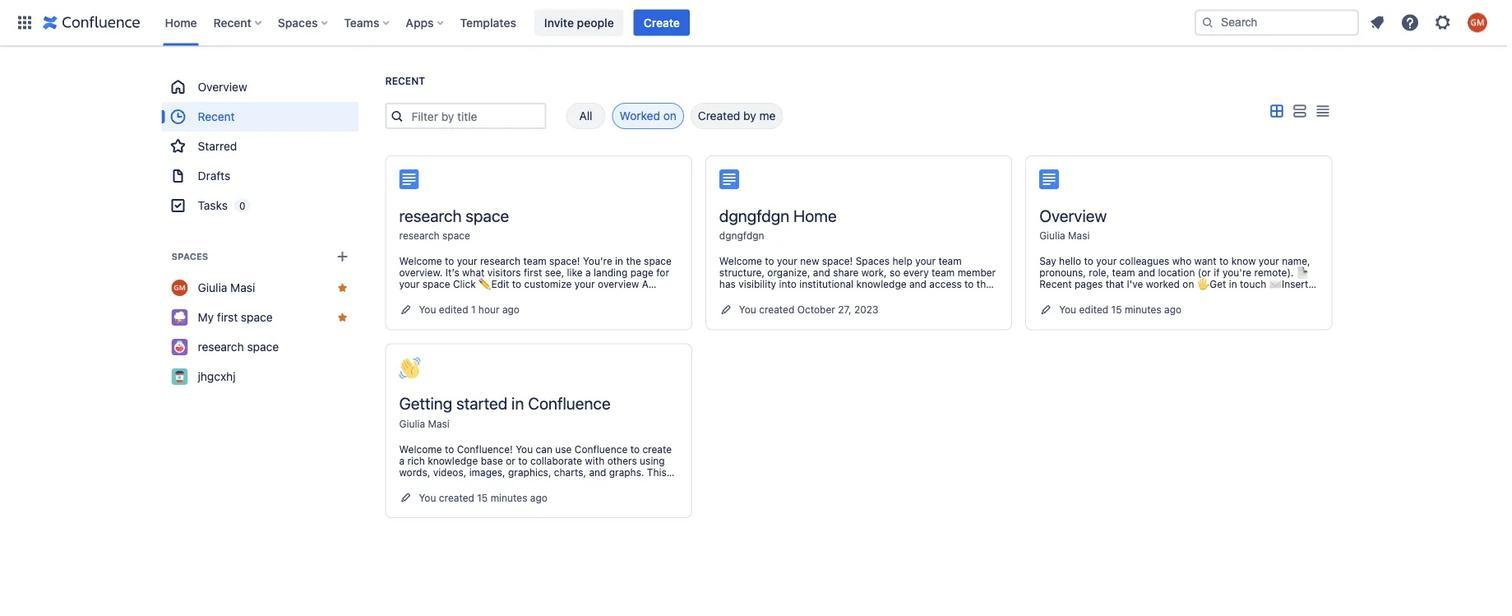 Task type: locate. For each thing, give the bounding box(es) containing it.
0 horizontal spatial home
[[165, 16, 197, 29]]

dgngfdgn link
[[720, 230, 765, 241]]

1 vertical spatial giulia masi link
[[162, 273, 359, 303]]

0 horizontal spatial page image
[[720, 169, 739, 189]]

apps
[[406, 16, 434, 29]]

0 vertical spatial created
[[759, 304, 795, 315]]

masi inside getting started in confluence giulia masi
[[428, 418, 450, 429]]

0 horizontal spatial giulia masi link
[[162, 273, 359, 303]]

confluence image
[[43, 13, 140, 32], [43, 13, 140, 32]]

1 vertical spatial giulia
[[198, 281, 227, 294]]

0 vertical spatial 15
[[1112, 304, 1122, 315]]

0 vertical spatial giulia masi link
[[1040, 230, 1090, 241]]

research
[[399, 206, 462, 225], [399, 230, 440, 241], [198, 340, 244, 354]]

minutes
[[1125, 304, 1162, 315], [491, 492, 528, 503]]

:wave: image
[[399, 357, 421, 379], [399, 357, 421, 379]]

page image up "overview giulia masi"
[[1040, 169, 1060, 189]]

0 horizontal spatial ago
[[503, 304, 520, 315]]

drafts
[[198, 169, 230, 183]]

giulia masi
[[198, 281, 255, 294]]

2 horizontal spatial ago
[[1165, 304, 1182, 315]]

research space link
[[399, 230, 470, 241], [162, 332, 359, 362]]

1 horizontal spatial created
[[759, 304, 795, 315]]

0 horizontal spatial overview
[[198, 80, 247, 94]]

1 horizontal spatial masi
[[428, 418, 450, 429]]

notification icon image
[[1368, 13, 1388, 32]]

1 horizontal spatial edited
[[1080, 304, 1109, 315]]

ago
[[503, 304, 520, 315], [1165, 304, 1182, 315], [530, 492, 548, 503]]

0 vertical spatial research space link
[[399, 230, 470, 241]]

you
[[419, 304, 436, 315], [739, 304, 757, 315], [1060, 304, 1077, 315], [419, 492, 436, 503]]

recent right "home" link
[[214, 16, 252, 29]]

1 horizontal spatial 15
[[1112, 304, 1122, 315]]

on
[[664, 109, 677, 123]]

ago for masi
[[1165, 304, 1182, 315]]

1 vertical spatial home
[[794, 206, 837, 225]]

0 horizontal spatial masi
[[230, 281, 255, 294]]

0
[[239, 200, 246, 211]]

2 vertical spatial giulia
[[399, 418, 425, 429]]

1 vertical spatial created
[[439, 492, 475, 503]]

spaces right 'recent' popup button
[[278, 16, 318, 29]]

help icon image
[[1401, 13, 1421, 32]]

1 vertical spatial 15
[[477, 492, 488, 503]]

research for research space
[[198, 340, 244, 354]]

1 vertical spatial research space link
[[162, 332, 359, 362]]

0 vertical spatial recent
[[214, 16, 252, 29]]

recent up starred
[[198, 110, 235, 123]]

2 vertical spatial research
[[198, 340, 244, 354]]

1 horizontal spatial minutes
[[1125, 304, 1162, 315]]

1 page image from the left
[[720, 169, 739, 189]]

started
[[457, 394, 508, 413]]

1 edited from the left
[[439, 304, 468, 315]]

list image
[[1290, 102, 1310, 121]]

page image up dgngfdgn link
[[720, 169, 739, 189]]

home inside dgngfdgn home dgngfdgn
[[794, 206, 837, 225]]

your profile and preferences image
[[1468, 13, 1488, 32]]

created for getting
[[439, 492, 475, 503]]

edited
[[439, 304, 468, 315], [1080, 304, 1109, 315]]

overview for overview giulia masi
[[1040, 206, 1107, 225]]

1 vertical spatial recent
[[385, 75, 425, 87]]

2 vertical spatial giulia masi link
[[399, 418, 450, 429]]

you for dgngfdgn
[[739, 304, 757, 315]]

home inside global element
[[165, 16, 197, 29]]

worked on
[[620, 109, 677, 123]]

giulia inside getting started in confluence giulia masi
[[399, 418, 425, 429]]

created
[[759, 304, 795, 315], [439, 492, 475, 503]]

research space link down page image
[[399, 230, 470, 241]]

2 edited from the left
[[1080, 304, 1109, 315]]

1 horizontal spatial giulia masi link
[[399, 418, 450, 429]]

2 horizontal spatial giulia
[[1040, 230, 1066, 241]]

0 horizontal spatial 15
[[477, 492, 488, 503]]

1 horizontal spatial spaces
[[278, 16, 318, 29]]

recent down apps on the top of page
[[385, 75, 425, 87]]

0 vertical spatial spaces
[[278, 16, 318, 29]]

created for dgngfdgn
[[759, 304, 795, 315]]

1 horizontal spatial ago
[[530, 492, 548, 503]]

space
[[466, 206, 509, 225], [443, 230, 470, 241], [241, 311, 273, 324], [247, 340, 279, 354]]

1 horizontal spatial page image
[[1040, 169, 1060, 189]]

1 horizontal spatial research space link
[[399, 230, 470, 241]]

1 vertical spatial overview
[[1040, 206, 1107, 225]]

tab list
[[547, 103, 783, 129]]

1 dgngfdgn from the top
[[720, 206, 790, 225]]

home
[[165, 16, 197, 29], [794, 206, 837, 225]]

cards image
[[1267, 102, 1287, 121]]

page image
[[720, 169, 739, 189], [1040, 169, 1060, 189]]

2 horizontal spatial masi
[[1069, 230, 1090, 241]]

Filter by title field
[[407, 104, 545, 128]]

recent
[[214, 16, 252, 29], [385, 75, 425, 87], [198, 110, 235, 123]]

2 page image from the left
[[1040, 169, 1060, 189]]

1 vertical spatial minutes
[[491, 492, 528, 503]]

2 vertical spatial masi
[[428, 418, 450, 429]]

0 vertical spatial home
[[165, 16, 197, 29]]

teams
[[344, 16, 380, 29]]

by
[[744, 109, 757, 123]]

home link
[[160, 9, 202, 36]]

research space link down the my first space
[[162, 332, 359, 362]]

0 horizontal spatial edited
[[439, 304, 468, 315]]

people
[[577, 16, 614, 29]]

settings icon image
[[1434, 13, 1454, 32]]

0 vertical spatial dgngfdgn
[[720, 206, 790, 225]]

worked on button
[[612, 103, 684, 129]]

0 horizontal spatial giulia
[[198, 281, 227, 294]]

0 vertical spatial giulia
[[1040, 230, 1066, 241]]

1 horizontal spatial home
[[794, 206, 837, 225]]

research space research space
[[399, 206, 509, 241]]

jhgcxhj link
[[162, 362, 359, 392]]

hour
[[479, 304, 500, 315]]

spaces
[[278, 16, 318, 29], [172, 251, 208, 262]]

1 horizontal spatial overview
[[1040, 206, 1107, 225]]

giulia masi link
[[1040, 230, 1090, 241], [162, 273, 359, 303], [399, 418, 450, 429]]

dgngfdgn
[[720, 206, 790, 225], [720, 230, 765, 241]]

starred
[[198, 139, 237, 153]]

tasks
[[198, 199, 228, 212]]

giulia
[[1040, 230, 1066, 241], [198, 281, 227, 294], [399, 418, 425, 429]]

ago for research
[[503, 304, 520, 315]]

0 vertical spatial masi
[[1069, 230, 1090, 241]]

my first space
[[198, 311, 273, 324]]

1 horizontal spatial giulia
[[399, 418, 425, 429]]

1 vertical spatial spaces
[[172, 251, 208, 262]]

masi inside "overview giulia masi"
[[1069, 230, 1090, 241]]

overview giulia masi
[[1040, 206, 1107, 241]]

in
[[512, 394, 524, 413]]

15
[[1112, 304, 1122, 315], [477, 492, 488, 503]]

spaces up 'giulia masi'
[[172, 251, 208, 262]]

2 horizontal spatial giulia masi link
[[1040, 230, 1090, 241]]

0 vertical spatial overview
[[198, 80, 247, 94]]

compact list image
[[1313, 102, 1333, 121]]

masi
[[1069, 230, 1090, 241], [230, 281, 255, 294], [428, 418, 450, 429]]

research for research space research space
[[399, 206, 462, 225]]

0 vertical spatial minutes
[[1125, 304, 1162, 315]]

0 horizontal spatial spaces
[[172, 251, 208, 262]]

1 vertical spatial research
[[399, 230, 440, 241]]

you edited 15 minutes ago
[[1060, 304, 1182, 315]]

minutes for masi
[[1125, 304, 1162, 315]]

unstar this space image
[[336, 311, 349, 324]]

worked
[[620, 109, 660, 123]]

you for in
[[419, 492, 436, 503]]

group
[[162, 72, 359, 220]]

0 horizontal spatial created
[[439, 492, 475, 503]]

dgngfdgn home dgngfdgn
[[720, 206, 837, 241]]

0 vertical spatial research
[[399, 206, 462, 225]]

1
[[471, 304, 476, 315]]

banner
[[0, 0, 1508, 46]]

1 vertical spatial dgngfdgn
[[720, 230, 765, 241]]

jhgcxhj
[[198, 370, 236, 383]]

getting
[[399, 394, 453, 413]]

spaces inside 'popup button'
[[278, 16, 318, 29]]

overview
[[198, 80, 247, 94], [1040, 206, 1107, 225]]

0 horizontal spatial minutes
[[491, 492, 528, 503]]



Task type: describe. For each thing, give the bounding box(es) containing it.
create link
[[634, 9, 690, 36]]

created by me
[[698, 109, 776, 123]]

invite people
[[544, 16, 614, 29]]

recent inside popup button
[[214, 16, 252, 29]]

you edited 1 hour ago
[[419, 304, 520, 315]]

1 vertical spatial masi
[[230, 281, 255, 294]]

recent link
[[162, 102, 359, 132]]

giulia masi link for getting
[[399, 418, 450, 429]]

first
[[217, 311, 238, 324]]

my first space link
[[162, 303, 359, 332]]

edited for space
[[439, 304, 468, 315]]

confluence
[[528, 394, 611, 413]]

created
[[698, 109, 741, 123]]

27,
[[838, 304, 852, 315]]

drafts link
[[162, 161, 359, 191]]

you for masi
[[1060, 304, 1077, 315]]

overview for overview
[[198, 80, 247, 94]]

invite people button
[[535, 9, 624, 36]]

2 dgngfdgn from the top
[[720, 230, 765, 241]]

spaces button
[[273, 9, 334, 36]]

my
[[198, 311, 214, 324]]

giulia masi link for overview
[[1040, 230, 1090, 241]]

templates link
[[455, 9, 521, 36]]

create
[[644, 16, 680, 29]]

you created october 27, 2023
[[739, 304, 879, 315]]

teams button
[[339, 9, 396, 36]]

banner containing home
[[0, 0, 1508, 46]]

recent button
[[209, 9, 268, 36]]

2023
[[855, 304, 879, 315]]

0 horizontal spatial research space link
[[162, 332, 359, 362]]

you for research
[[419, 304, 436, 315]]

overview link
[[162, 72, 359, 102]]

15 for masi
[[1112, 304, 1122, 315]]

search image
[[1202, 16, 1215, 29]]

edited for giulia
[[1080, 304, 1109, 315]]

research space
[[198, 340, 279, 354]]

created by me button
[[691, 103, 783, 129]]

all
[[579, 109, 593, 123]]

page image for dgngfdgn
[[720, 169, 739, 189]]

tab list containing all
[[547, 103, 783, 129]]

page image
[[399, 169, 419, 189]]

all button
[[566, 103, 606, 129]]

appswitcher icon image
[[15, 13, 35, 32]]

starred link
[[162, 132, 359, 161]]

create a space image
[[333, 247, 352, 267]]

giulia inside "overview giulia masi"
[[1040, 230, 1066, 241]]

group containing overview
[[162, 72, 359, 220]]

unstar this space image
[[336, 281, 349, 294]]

templates
[[460, 16, 516, 29]]

ago for in
[[530, 492, 548, 503]]

getting started in confluence giulia masi
[[399, 394, 611, 429]]

Search field
[[1195, 9, 1360, 36]]

page image for overview
[[1040, 169, 1060, 189]]

minutes for in
[[491, 492, 528, 503]]

apps button
[[401, 9, 450, 36]]

invite
[[544, 16, 574, 29]]

global element
[[10, 0, 1192, 46]]

15 for in
[[477, 492, 488, 503]]

me
[[760, 109, 776, 123]]

2 vertical spatial recent
[[198, 110, 235, 123]]

october
[[798, 304, 836, 315]]

you created 15 minutes ago
[[419, 492, 548, 503]]



Task type: vqa. For each thing, say whether or not it's contained in the screenshot.
the
no



